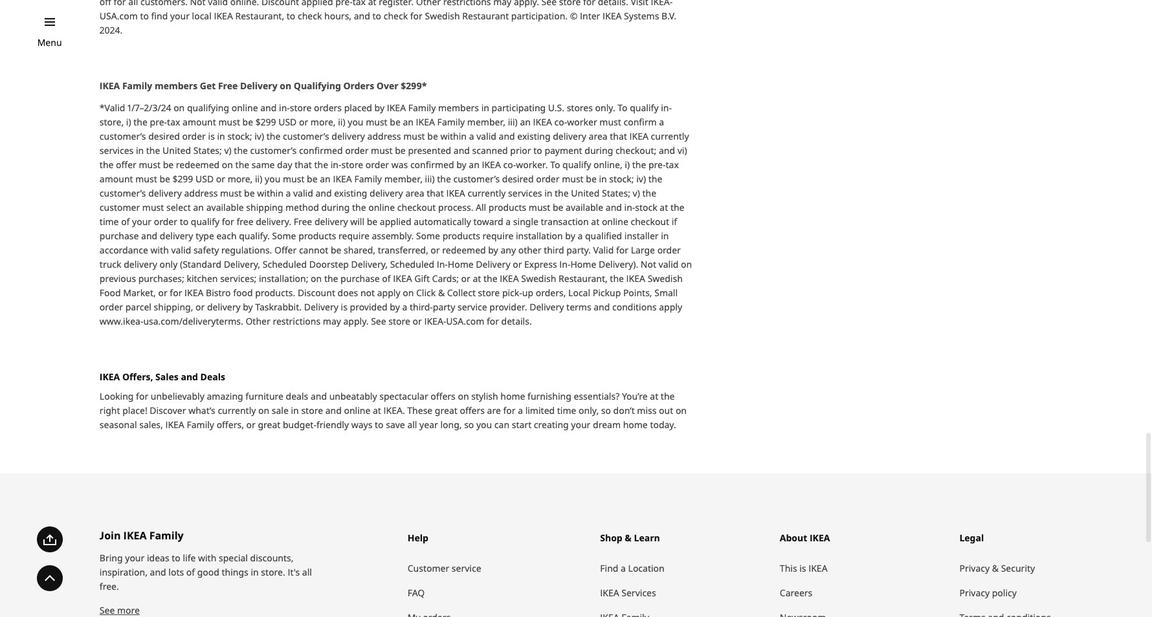 Task type: describe. For each thing, give the bounding box(es) containing it.
or up the usa.com/deliveryterms.
[[196, 301, 205, 313]]

1 vertical spatial member,
[[385, 173, 423, 185]]

order down placed
[[345, 144, 369, 157]]

in- down "ikea family members get free delivery on qualifying orders over $299*"
[[279, 102, 290, 114]]

not
[[641, 258, 657, 271]]

1 vertical spatial co-
[[504, 159, 516, 171]]

family up ideas
[[149, 529, 184, 543]]

be down over
[[390, 116, 401, 128]]

these
[[408, 405, 433, 417]]

1 horizontal spatial usd
[[279, 116, 297, 128]]

ikea up points,
[[627, 273, 646, 285]]

must right the offer
[[139, 159, 161, 171]]

1 horizontal spatial checkout
[[631, 216, 670, 228]]

looking for unbelievably amazing furniture deals and unbeatably spectacular offers on stylish home furnishing essentials? you're at the right place! discover what's currently on sale in store and online at ikea. these great offers are for a limited time only, so don't miss out on seasonal sales, ikea family offers, or great budget-friendly ways to save all year long, so you can start creating your dream home today.
[[100, 390, 687, 431]]

1 vertical spatial service
[[452, 563, 482, 575]]

order down worker.
[[536, 173, 560, 185]]

2 require from the left
[[483, 230, 514, 242]]

at up miss
[[651, 390, 659, 403]]

and down "ikea family members get free delivery on qualifying orders over $299*"
[[261, 102, 277, 114]]

qualify.
[[239, 230, 270, 242]]

restrictions
[[273, 315, 321, 328]]

0 vertical spatial tax
[[167, 116, 180, 128]]

unbeatably
[[329, 390, 377, 403]]

by down food
[[243, 301, 253, 313]]

delivery).
[[599, 258, 639, 271]]

order left was
[[366, 159, 389, 171]]

1 scheduled from the left
[[263, 258, 307, 271]]

ikea.
[[384, 405, 405, 417]]

valid
[[594, 244, 614, 256]]

1 vertical spatial during
[[322, 201, 350, 214]]

doorstep
[[309, 258, 349, 271]]

customer's up customer
[[100, 187, 146, 199]]

ikea up looking
[[100, 371, 120, 383]]

or down "third-"
[[413, 315, 422, 328]]

0 vertical spatial so
[[602, 405, 611, 417]]

a left "third-"
[[403, 301, 408, 313]]

with inside *valid 1/7–2/3/24 on qualifying online and in-store orders placed by ikea family members in participating u.s. stores only. to qualify in- store, i) the pre-tax amount must be $299 usd or more, ii) you must be an ikea family member, iii) an ikea co-worker must confirm a customer's desired order is in stock; iv) the customer's delivery address must be within a valid and existing delivery area that ikea currently services in the united states; v) the customer's confirmed order must be presented and scanned prior to payment during checkout; and vi) the offer must be redeemed on the same day that the in-store order was confirmed by an ikea co-worker. to qualify online, i) the pre-tax amount must be $299 usd or more, ii) you must be an ikea family member, iii) the customer's desired order must be in stock; iv) the customer's delivery address must be within a valid and existing delivery area that ikea currently services in the united states; v) the customer must select an available shipping method during the online checkout process. all products must be available and in-stock at the time of your order to qualify for free delivery. free delivery will be applied automatically toward a single transaction at online checkout if purchase and delivery type each qualify. some products require assembly. some products require installation by a qualified installer in accordance with valid safety regulations. offer cannot be shared, transferred, or redeemed by any other third party. valid for large order truck delivery only (standard delivery, scheduled doorstep delivery, scheduled in-home delivery or express in-home delivery). not valid on previous purchases; kitchen services; installation; on the purchase of ikea gift cards; or at the ikea swedish restaurant, the ikea swedish food market, or for ikea bistro food products. discount does not apply on click & collect store pick-up orders, local pickup points, small order parcel shipping, or delivery by taskrabbit. delivery is provided by a third-party service provider. delivery terms and conditions apply www.ikea-usa.com/deliveryterms. other restrictions may apply. see store or ikea-usa.com for details.
[[151, 244, 169, 256]]

family inside looking for unbelievably amazing furniture deals and unbeatably spectacular offers on stylish home furnishing essentials? you're at the right place! discover what's currently on sale in store and online at ikea. these great offers are for a limited time only, so don't miss out on seasonal sales, ikea family offers, or great budget-friendly ways to save all year long, so you can start creating your dream home today.
[[187, 419, 214, 431]]

only,
[[579, 405, 599, 417]]

0 horizontal spatial states;
[[194, 144, 222, 157]]

single
[[514, 216, 539, 228]]

click
[[416, 287, 436, 299]]

1 horizontal spatial iii)
[[508, 116, 518, 128]]

life
[[183, 552, 196, 565]]

must down qualifying
[[219, 116, 240, 128]]

by down transaction
[[566, 230, 576, 242]]

parcel
[[125, 301, 152, 313]]

1 horizontal spatial currently
[[468, 187, 506, 199]]

day
[[277, 159, 293, 171]]

time inside looking for unbelievably amazing furniture deals and unbeatably spectacular offers on stylish home furnishing essentials? you're at the right place! discover what's currently on sale in store and online at ikea. these great offers are for a limited time only, so don't miss out on seasonal sales, ikea family offers, or great budget-friendly ways to save all year long, so you can start creating your dream home today.
[[558, 405, 577, 417]]

0 horizontal spatial services
[[100, 144, 134, 157]]

presented
[[408, 144, 452, 157]]

0 horizontal spatial redeemed
[[176, 159, 220, 171]]

customer's up day
[[283, 130, 329, 142]]

all inside looking for unbelievably amazing furniture deals and unbeatably spectacular offers on stylish home furnishing essentials? you're at the right place! discover what's currently on sale in store and online at ikea. these great offers are for a limited time only, so don't miss out on seasonal sales, ikea family offers, or great budget-friendly ways to save all year long, so you can start creating your dream home today.
[[408, 419, 417, 431]]

must up presented
[[404, 130, 425, 142]]

online inside looking for unbelievably amazing furniture deals and unbeatably spectacular offers on stylish home furnishing essentials? you're at the right place! discover what's currently on sale in store and online at ikea. these great offers are for a limited time only, so don't miss out on seasonal sales, ikea family offers, or great budget-friendly ways to save all year long, so you can start creating your dream home today.
[[344, 405, 371, 417]]

food
[[233, 287, 253, 299]]

must down day
[[283, 173, 305, 185]]

delivery up select
[[148, 187, 182, 199]]

ikea down confirm on the right
[[630, 130, 649, 142]]

0 horizontal spatial iv)
[[255, 130, 264, 142]]

0 vertical spatial qualify
[[630, 102, 659, 114]]

a up party.
[[578, 230, 583, 242]]

1 horizontal spatial tax
[[666, 159, 679, 171]]

and up accordance
[[141, 230, 158, 242]]

2 home from the left
[[571, 258, 597, 271]]

1 horizontal spatial services
[[508, 187, 542, 199]]

1 horizontal spatial amount
[[183, 116, 216, 128]]

0 vertical spatial v)
[[224, 144, 232, 157]]

1 available from the left
[[206, 201, 244, 214]]

of inside bring your ideas to life with special discounts, inspiration, and lots of good things in store. it's all free.
[[186, 567, 195, 579]]

1 horizontal spatial products
[[443, 230, 481, 242]]

0 horizontal spatial existing
[[334, 187, 368, 199]]

provider.
[[490, 301, 528, 313]]

2 vertical spatial is
[[800, 563, 807, 575]]

delivery down bistro
[[207, 301, 241, 313]]

creating
[[534, 419, 569, 431]]

in- right day
[[331, 159, 342, 171]]

collect
[[447, 287, 476, 299]]

more
[[117, 605, 140, 617]]

1 horizontal spatial qualify
[[563, 159, 592, 171]]

details.
[[502, 315, 532, 328]]

in- right only.
[[661, 102, 672, 114]]

(standard
[[180, 258, 222, 271]]

1 vertical spatial so
[[465, 419, 474, 431]]

may
[[323, 315, 341, 328]]

in down the online, on the top right of the page
[[599, 173, 607, 185]]

1 vertical spatial iii)
[[425, 173, 435, 185]]

delivery down placed
[[332, 130, 365, 142]]

does
[[338, 287, 358, 299]]

shared,
[[344, 244, 376, 256]]

1 vertical spatial to
[[551, 159, 561, 171]]

0 horizontal spatial qualify
[[191, 216, 220, 228]]

0 horizontal spatial you
[[265, 173, 281, 185]]

furnishing
[[528, 390, 572, 403]]

save
[[386, 419, 405, 431]]

participating
[[492, 102, 546, 114]]

and up friendly
[[326, 405, 342, 417]]

privacy & security link
[[960, 557, 1127, 581]]

don't
[[614, 405, 635, 417]]

or up each
[[216, 173, 225, 185]]

ikea inside looking for unbelievably amazing furniture deals and unbeatably spectacular offers on stylish home furnishing essentials? you're at the right place! discover what's currently on sale in store and online at ikea. these great offers are for a limited time only, so don't miss out on seasonal sales, ikea family offers, or great budget-friendly ways to save all year long, so you can start creating your dream home today.
[[165, 419, 184, 431]]

a left single
[[506, 216, 511, 228]]

online,
[[594, 159, 623, 171]]

ikea offers, sales and deals
[[100, 371, 225, 383]]

valid up only
[[171, 244, 191, 256]]

or inside looking for unbelievably amazing furniture deals and unbeatably spectacular offers on stylish home furnishing essentials? you're at the right place! discover what's currently on sale in store and online at ikea. these great offers are for a limited time only, so don't miss out on seasonal sales, ikea family offers, or great budget-friendly ways to save all year long, so you can start creating your dream home today.
[[246, 419, 256, 431]]

must up free
[[220, 187, 242, 199]]

must left select
[[142, 201, 164, 214]]

cards;
[[432, 273, 459, 285]]

1 vertical spatial that
[[295, 159, 312, 171]]

1 vertical spatial offers
[[460, 405, 485, 417]]

offer
[[116, 159, 137, 171]]

stylish
[[472, 390, 499, 403]]

time inside *valid 1/7–2/3/24 on qualifying online and in-store orders placed by ikea family members in participating u.s. stores only. to qualify in- store, i) the pre-tax amount must be $299 usd or more, ii) you must be an ikea family member, iii) an ikea co-worker must confirm a customer's desired order is in stock; iv) the customer's delivery address must be within a valid and existing delivery area that ikea currently services in the united states; v) the customer's confirmed order must be presented and scanned prior to payment during checkout; and vi) the offer must be redeemed on the same day that the in-store order was confirmed by an ikea co-worker. to qualify online, i) the pre-tax amount must be $299 usd or more, ii) you must be an ikea family member, iii) the customer's desired order must be in stock; iv) the customer's delivery address must be within a valid and existing delivery area that ikea currently services in the united states; v) the customer must select an available shipping method during the online checkout process. all products must be available and in-stock at the time of your order to qualify for free delivery. free delivery will be applied automatically toward a single transaction at online checkout if purchase and delivery type each qualify. some products require assembly. some products require installation by a qualified installer in accordance with valid safety regulations. offer cannot be shared, transferred, or redeemed by any other third party. valid for large order truck delivery only (standard delivery, scheduled doorstep delivery, scheduled in-home delivery or express in-home delivery). not valid on previous purchases; kitchen services; installation; on the purchase of ikea gift cards; or at the ikea swedish restaurant, the ikea swedish food market, or for ikea bistro food products. discount does not apply on click & collect store pick-up orders, local pickup points, small order parcel shipping, or delivery by taskrabbit. delivery is provided by a third-party service provider. delivery terms and conditions apply www.ikea-usa.com/deliveryterms. other restrictions may apply. see store or ikea-usa.com for details.
[[100, 216, 119, 228]]

out
[[659, 405, 674, 417]]

ikea right join
[[123, 529, 147, 543]]

0 horizontal spatial apply
[[377, 287, 401, 299]]

for up shipping,
[[170, 287, 182, 299]]

0 horizontal spatial offers
[[431, 390, 456, 403]]

unbelievably
[[151, 390, 205, 403]]

in up transaction
[[545, 187, 553, 199]]

2 some from the left
[[416, 230, 440, 242]]

1 horizontal spatial pre-
[[649, 159, 666, 171]]

0 vertical spatial united
[[163, 144, 191, 157]]

be up method
[[307, 173, 318, 185]]

family up 'will'
[[355, 173, 382, 185]]

1 horizontal spatial address
[[368, 130, 401, 142]]

placed
[[344, 102, 372, 114]]

0 vertical spatial desired
[[148, 130, 180, 142]]

0 horizontal spatial stock;
[[228, 130, 252, 142]]

delivery down accordance
[[124, 258, 157, 271]]

and left scanned
[[454, 144, 470, 157]]

2 scheduled from the left
[[390, 258, 435, 271]]

delivery left type
[[160, 230, 193, 242]]

be down the online, on the top right of the page
[[586, 173, 597, 185]]

installation
[[516, 230, 563, 242]]

express
[[525, 258, 557, 271]]

bistro
[[206, 287, 231, 299]]

2 horizontal spatial currently
[[651, 130, 690, 142]]

0 vertical spatial existing
[[518, 130, 551, 142]]

1 vertical spatial confirmed
[[411, 159, 454, 171]]

and right sales
[[181, 371, 198, 383]]

0 horizontal spatial see
[[100, 605, 115, 617]]

0 horizontal spatial checkout
[[398, 201, 436, 214]]

offers,
[[122, 371, 153, 383]]

family up '1/7–2/3/24' in the top of the page
[[122, 80, 152, 92]]

services;
[[220, 273, 257, 285]]

limited
[[526, 405, 555, 417]]

by right placed
[[375, 102, 385, 114]]

join ikea family
[[100, 529, 184, 543]]

or down any
[[513, 258, 522, 271]]

0 horizontal spatial within
[[257, 187, 284, 199]]

regulations.
[[222, 244, 272, 256]]

pickup
[[593, 287, 621, 299]]

or down qualifying
[[299, 116, 308, 128]]

confirm
[[624, 116, 657, 128]]

ikea up "pick-"
[[500, 273, 519, 285]]

in down qualifying
[[217, 130, 225, 142]]

and up method
[[316, 187, 332, 199]]

are
[[487, 405, 501, 417]]

online down "ikea family members get free delivery on qualifying orders over $299*"
[[232, 102, 258, 114]]

1 horizontal spatial great
[[435, 405, 458, 417]]

ikea down kitchen
[[185, 287, 204, 299]]

1 horizontal spatial within
[[441, 130, 467, 142]]

online up applied
[[369, 201, 395, 214]]

must down the offer
[[136, 173, 157, 185]]

find
[[601, 563, 619, 575]]

seasonal
[[100, 419, 137, 431]]

to inside bring your ideas to life with special discounts, inspiration, and lots of good things in store. it's all free.
[[172, 552, 181, 565]]

1 horizontal spatial states;
[[602, 187, 631, 199]]

store,
[[100, 116, 124, 128]]

1 vertical spatial united
[[571, 187, 600, 199]]

service inside *valid 1/7–2/3/24 on qualifying online and in-store orders placed by ikea family members in participating u.s. stores only. to qualify in- store, i) the pre-tax amount must be $299 usd or more, ii) you must be an ikea family member, iii) an ikea co-worker must confirm a customer's desired order is in stock; iv) the customer's delivery address must be within a valid and existing delivery area that ikea currently services in the united states; v) the customer's confirmed order must be presented and scanned prior to payment during checkout; and vi) the offer must be redeemed on the same day that the in-store order was confirmed by an ikea co-worker. to qualify online, i) the pre-tax amount must be $299 usd or more, ii) you must be an ikea family member, iii) the customer's desired order must be in stock; iv) the customer's delivery address must be within a valid and existing delivery area that ikea currently services in the united states; v) the customer must select an available shipping method during the online checkout process. all products must be available and in-stock at the time of your order to qualify for free delivery. free delivery will be applied automatically toward a single transaction at online checkout if purchase and delivery type each qualify. some products require assembly. some products require installation by a qualified installer in accordance with valid safety regulations. offer cannot be shared, transferred, or redeemed by any other third party. valid for large order truck delivery only (standard delivery, scheduled doorstep delivery, scheduled in-home delivery or express in-home delivery). not valid on previous purchases; kitchen services; installation; on the purchase of ikea gift cards; or at the ikea swedish restaurant, the ikea swedish food market, or for ikea bistro food products. discount does not apply on click & collect store pick-up orders, local pickup points, small order parcel shipping, or delivery by taskrabbit. delivery is provided by a third-party service provider. delivery terms and conditions apply www.ikea-usa.com/deliveryterms. other restrictions may apply. see store or ikea-usa.com for details.
[[458, 301, 488, 313]]

must down "payment"
[[562, 173, 584, 185]]

stores
[[567, 102, 593, 114]]

see more
[[100, 605, 140, 617]]

ikea down scanned
[[482, 159, 501, 171]]

store left was
[[342, 159, 363, 171]]

delivery.
[[256, 216, 292, 228]]

must down placed
[[366, 116, 388, 128]]

you're
[[622, 390, 648, 403]]

third
[[544, 244, 565, 256]]

must down only.
[[600, 116, 622, 128]]

delivery left 'will'
[[315, 216, 348, 228]]

1 horizontal spatial &
[[993, 563, 999, 575]]

to down select
[[180, 216, 189, 228]]

order right large
[[658, 244, 681, 256]]

0 vertical spatial ii)
[[338, 116, 346, 128]]

delivery down discount
[[304, 301, 339, 313]]

for down provider.
[[487, 315, 499, 328]]

policy
[[993, 587, 1018, 600]]

a inside looking for unbelievably amazing furniture deals and unbeatably spectacular offers on stylish home furnishing essentials? you're at the right place! discover what's currently on sale in store and online at ikea. these great offers are for a limited time only, so don't miss out on seasonal sales, ikea family offers, or great budget-friendly ways to save all year long, so you can start creating your dream home today.
[[518, 405, 523, 417]]

2 delivery, from the left
[[351, 258, 388, 271]]

or down 'automatically'
[[431, 244, 440, 256]]

0 horizontal spatial is
[[208, 130, 215, 142]]

orders,
[[536, 287, 566, 299]]

and inside bring your ideas to life with special discounts, inspiration, and lots of good things in store. it's all free.
[[150, 567, 166, 579]]

be up the "shipping"
[[244, 187, 255, 199]]

ikea up process.
[[447, 187, 466, 199]]

0 horizontal spatial purchase
[[100, 230, 139, 242]]

faq link
[[408, 581, 588, 606]]

family down $299*
[[409, 102, 436, 114]]

0 vertical spatial i)
[[126, 116, 131, 128]]

0 horizontal spatial ii)
[[255, 173, 263, 185]]

1 horizontal spatial to
[[618, 102, 628, 114]]

only.
[[596, 102, 616, 114]]

in right installer
[[661, 230, 669, 242]]

1 horizontal spatial v)
[[633, 187, 641, 199]]

in inside bring your ideas to life with special discounts, inspiration, and lots of good things in store. it's all free.
[[251, 567, 259, 579]]

currently inside looking for unbelievably amazing furniture deals and unbeatably spectacular offers on stylish home furnishing essentials? you're at the right place! discover what's currently on sale in store and online at ikea. these great offers are for a limited time only, so don't miss out on seasonal sales, ikea family offers, or great budget-friendly ways to save all year long, so you can start creating your dream home today.
[[218, 405, 256, 417]]

special
[[219, 552, 248, 565]]

0 horizontal spatial products
[[299, 230, 336, 242]]

be down "ikea family members get free delivery on qualifying orders over $299*"
[[243, 116, 253, 128]]

0 horizontal spatial $299
[[173, 173, 193, 185]]

furniture
[[246, 390, 284, 403]]

to up worker.
[[534, 144, 543, 157]]

or up collect
[[462, 273, 471, 285]]

2 available from the left
[[566, 201, 604, 214]]

be right the offer
[[163, 159, 174, 171]]

and left vi)
[[659, 144, 676, 157]]

and down pickup
[[594, 301, 610, 313]]

0 vertical spatial area
[[589, 130, 608, 142]]

a up scanned
[[469, 130, 474, 142]]

1 vertical spatial amount
[[100, 173, 133, 185]]

and up qualified
[[606, 201, 622, 214]]

u.s.
[[549, 102, 565, 114]]

large
[[631, 244, 656, 256]]

ikea right this
[[809, 563, 828, 575]]

sale
[[272, 405, 289, 417]]

same
[[252, 159, 275, 171]]

accordance
[[100, 244, 148, 256]]

2 horizontal spatial products
[[489, 201, 527, 214]]

delivery down the orders,
[[530, 301, 564, 313]]

0 vertical spatial free
[[218, 80, 238, 92]]

customer service
[[408, 563, 482, 575]]

process.
[[439, 201, 474, 214]]

online up qualified
[[602, 216, 629, 228]]

0 vertical spatial of
[[121, 216, 130, 228]]

a up method
[[286, 187, 291, 199]]

1 vertical spatial of
[[382, 273, 391, 285]]

what's
[[189, 405, 216, 417]]

0 horizontal spatial pre-
[[150, 116, 167, 128]]

0 horizontal spatial usd
[[196, 173, 214, 185]]

1 vertical spatial apply
[[660, 301, 683, 313]]

ikea down over
[[387, 102, 406, 114]]

0 horizontal spatial members
[[155, 80, 198, 92]]

applied
[[380, 216, 412, 228]]

offer
[[275, 244, 297, 256]]

1 horizontal spatial purchase
[[341, 273, 380, 285]]

purchases;
[[138, 273, 184, 285]]

a inside the find a location link
[[621, 563, 626, 575]]

0 vertical spatial co-
[[555, 116, 568, 128]]

store.
[[261, 567, 285, 579]]

see inside *valid 1/7–2/3/24 on qualifying online and in-store orders placed by ikea family members in participating u.s. stores only. to qualify in- store, i) the pre-tax amount must be $299 usd or more, ii) you must be an ikea family member, iii) an ikea co-worker must confirm a customer's desired order is in stock; iv) the customer's delivery address must be within a valid and existing delivery area that ikea currently services in the united states; v) the customer's confirmed order must be presented and scanned prior to payment during checkout; and vi) the offer must be redeemed on the same day that the in-store order was confirmed by an ikea co-worker. to qualify online, i) the pre-tax amount must be $299 usd or more, ii) you must be an ikea family member, iii) the customer's desired order must be in stock; iv) the customer's delivery address must be within a valid and existing delivery area that ikea currently services in the united states; v) the customer must select an available shipping method during the online checkout process. all products must be available and in-stock at the time of your order to qualify for free delivery. free delivery will be applied automatically toward a single transaction at online checkout if purchase and delivery type each qualify. some products require assembly. some products require installation by a qualified installer in accordance with valid safety regulations. offer cannot be shared, transferred, or redeemed by any other third party. valid for large order truck delivery only (standard delivery, scheduled doorstep delivery, scheduled in-home delivery or express in-home delivery). not valid on previous purchases; kitchen services; installation; on the purchase of ikea gift cards; or at the ikea swedish restaurant, the ikea swedish food market, or for ikea bistro food products. discount does not apply on click & collect store pick-up orders, local pickup points, small order parcel shipping, or delivery by taskrabbit. delivery is provided by a third-party service provider. delivery terms and conditions apply www.ikea-usa.com/deliveryterms. other restrictions may apply. see store or ikea-usa.com for details.
[[371, 315, 386, 328]]

2 horizontal spatial that
[[610, 130, 628, 142]]

store inside looking for unbelievably amazing furniture deals and unbeatably spectacular offers on stylish home furnishing essentials? you're at the right place! discover what's currently on sale in store and online at ikea. these great offers are for a limited time only, so don't miss out on seasonal sales, ikea family offers, or great budget-friendly ways to save all year long, so you can start creating your dream home today.
[[301, 405, 323, 417]]

ikea up 'will'
[[333, 173, 352, 185]]

1 vertical spatial i)
[[625, 159, 630, 171]]

privacy policy link
[[960, 581, 1127, 606]]

customer's down store,
[[100, 130, 146, 142]]

your inside bring your ideas to life with special discounts, inspiration, and lots of good things in store. it's all free.
[[125, 552, 145, 565]]

market,
[[123, 287, 156, 299]]

ways
[[351, 419, 373, 431]]



Task type: vqa. For each thing, say whether or not it's contained in the screenshot.
left 99
no



Task type: locate. For each thing, give the bounding box(es) containing it.
0 vertical spatial time
[[100, 216, 119, 228]]

*valid
[[100, 102, 125, 114]]

dream
[[593, 419, 621, 431]]

1 horizontal spatial members
[[438, 102, 479, 114]]

free
[[218, 80, 238, 92], [294, 216, 312, 228]]

by left any
[[489, 244, 499, 256]]

*valid 1/7–2/3/24 on qualifying online and in-store orders placed by ikea family members in participating u.s. stores only. to qualify in- store, i) the pre-tax amount must be $299 usd or more, ii) you must be an ikea family member, iii) an ikea co-worker must confirm a customer's desired order is in stock; iv) the customer's delivery address must be within a valid and existing delivery area that ikea currently services in the united states; v) the customer's confirmed order must be presented and scanned prior to payment during checkout; and vi) the offer must be redeemed on the same day that the in-store order was confirmed by an ikea co-worker. to qualify online, i) the pre-tax amount must be $299 usd or more, ii) you must be an ikea family member, iii) the customer's desired order must be in stock; iv) the customer's delivery address must be within a valid and existing delivery area that ikea currently services in the united states; v) the customer must select an available shipping method during the online checkout process. all products must be available and in-stock at the time of your order to qualify for free delivery. free delivery will be applied automatically toward a single transaction at online checkout if purchase and delivery type each qualify. some products require assembly. some products require installation by a qualified installer in accordance with valid safety regulations. offer cannot be shared, transferred, or redeemed by any other third party. valid for large order truck delivery only (standard delivery, scheduled doorstep delivery, scheduled in-home delivery or express in-home delivery). not valid on previous purchases; kitchen services; installation; on the purchase of ikea gift cards; or at the ikea swedish restaurant, the ikea swedish food market, or for ikea bistro food products. discount does not apply on click & collect store pick-up orders, local pickup points, small order parcel shipping, or delivery by taskrabbit. delivery is provided by a third-party service provider. delivery terms and conditions apply www.ikea-usa.com/deliveryterms. other restrictions may apply. see store or ikea-usa.com for details.
[[100, 102, 693, 328]]

1 horizontal spatial area
[[589, 130, 608, 142]]

by up process.
[[457, 159, 467, 171]]

be up select
[[160, 173, 170, 185]]

area
[[589, 130, 608, 142], [406, 187, 425, 199]]

customer's up all
[[454, 173, 500, 185]]

third-
[[410, 301, 433, 313]]

transaction
[[541, 216, 589, 228]]

$299 up select
[[173, 173, 193, 185]]

1 vertical spatial more,
[[228, 173, 253, 185]]

1 vertical spatial within
[[257, 187, 284, 199]]

1 horizontal spatial redeemed
[[443, 244, 486, 256]]

states; down qualifying
[[194, 144, 222, 157]]

1 vertical spatial purchase
[[341, 273, 380, 285]]

is
[[208, 130, 215, 142], [341, 301, 348, 313], [800, 563, 807, 575]]

long,
[[441, 419, 462, 431]]

co- down u.s.
[[555, 116, 568, 128]]

iv) up the stock
[[637, 173, 646, 185]]

to left save
[[375, 419, 384, 431]]

food
[[100, 287, 121, 299]]

worker
[[568, 116, 598, 128]]

security
[[1002, 563, 1036, 575]]

your inside looking for unbelievably amazing furniture deals and unbeatably spectacular offers on stylish home furnishing essentials? you're at the right place! discover what's currently on sale in store and online at ikea. these great offers are for a limited time only, so don't miss out on seasonal sales, ikea family offers, or great budget-friendly ways to save all year long, so you can start creating your dream home today.
[[572, 419, 591, 431]]

essentials?
[[574, 390, 620, 403]]

some
[[272, 230, 296, 242], [416, 230, 440, 242]]

service
[[458, 301, 488, 313], [452, 563, 482, 575]]

services up the offer
[[100, 144, 134, 157]]

1 horizontal spatial during
[[585, 144, 614, 157]]

services up single
[[508, 187, 542, 199]]

0 horizontal spatial area
[[406, 187, 425, 199]]

0 vertical spatial currently
[[651, 130, 690, 142]]

you inside looking for unbelievably amazing furniture deals and unbeatably spectacular offers on stylish home furnishing essentials? you're at the right place! discover what's currently on sale in store and online at ikea. these great offers are for a limited time only, so don't miss out on seasonal sales, ikea family offers, or great budget-friendly ways to save all year long, so you can start creating your dream home today.
[[477, 419, 492, 431]]

in inside looking for unbelievably amazing furniture deals and unbeatably spectacular offers on stylish home furnishing essentials? you're at the right place! discover what's currently on sale in store and online at ikea. these great offers are for a limited time only, so don't miss out on seasonal sales, ikea family offers, or great budget-friendly ways to save all year long, so you can start creating your dream home today.
[[291, 405, 299, 417]]

iii) down presented
[[425, 173, 435, 185]]

0 horizontal spatial free
[[218, 80, 238, 92]]

stock; up same
[[228, 130, 252, 142]]

0 vertical spatial service
[[458, 301, 488, 313]]

co- down prior
[[504, 159, 516, 171]]

1 vertical spatial with
[[198, 552, 217, 565]]

1 horizontal spatial delivery,
[[351, 258, 388, 271]]

0 vertical spatial you
[[348, 116, 364, 128]]

2 vertical spatial you
[[477, 419, 492, 431]]

$299
[[256, 116, 276, 128], [173, 173, 193, 185]]

must up was
[[371, 144, 393, 157]]

member,
[[468, 116, 506, 128], [385, 173, 423, 185]]

stock; down the online, on the top right of the page
[[610, 173, 634, 185]]

shipping
[[246, 201, 283, 214]]

0 horizontal spatial available
[[206, 201, 244, 214]]

2 horizontal spatial you
[[477, 419, 492, 431]]

more,
[[311, 116, 336, 128], [228, 173, 253, 185]]

safety
[[194, 244, 219, 256]]

area down was
[[406, 187, 425, 199]]

1 delivery, from the left
[[224, 258, 260, 271]]

will
[[351, 216, 365, 228]]

home up cards;
[[448, 258, 474, 271]]

ikea down u.s.
[[533, 116, 552, 128]]

0 horizontal spatial time
[[100, 216, 119, 228]]

0 horizontal spatial tax
[[167, 116, 180, 128]]

0 horizontal spatial more,
[[228, 173, 253, 185]]

address
[[368, 130, 401, 142], [184, 187, 218, 199]]

i) right store,
[[126, 116, 131, 128]]

1 horizontal spatial see
[[371, 315, 386, 328]]

0 vertical spatial with
[[151, 244, 169, 256]]

offers down stylish
[[460, 405, 485, 417]]

amazing
[[207, 390, 243, 403]]

require down 'will'
[[339, 230, 370, 242]]

all down 'these'
[[408, 419, 417, 431]]

budget-
[[283, 419, 317, 431]]

valid right not on the right top of page
[[659, 258, 679, 271]]

products up single
[[489, 201, 527, 214]]

time up creating
[[558, 405, 577, 417]]

2 swedish from the left
[[648, 273, 683, 285]]

0 vertical spatial amount
[[183, 116, 216, 128]]

customer
[[100, 201, 140, 214]]

1 horizontal spatial stock;
[[610, 173, 634, 185]]

0 horizontal spatial desired
[[148, 130, 180, 142]]

2 vertical spatial that
[[427, 187, 444, 199]]

scheduled down the offer
[[263, 258, 307, 271]]

1 vertical spatial members
[[438, 102, 479, 114]]

0 horizontal spatial delivery,
[[224, 258, 260, 271]]

2 privacy from the top
[[960, 587, 990, 600]]

1 vertical spatial services
[[508, 187, 542, 199]]

that
[[610, 130, 628, 142], [295, 159, 312, 171], [427, 187, 444, 199]]

by right provided
[[390, 301, 400, 313]]

other
[[246, 315, 271, 328]]

lots
[[169, 567, 184, 579]]

offers,
[[217, 419, 244, 431]]

1 horizontal spatial is
[[341, 301, 348, 313]]

in- up cards;
[[437, 258, 448, 271]]

1 privacy from the top
[[960, 563, 990, 575]]

1 vertical spatial checkout
[[631, 216, 670, 228]]

the
[[134, 116, 148, 128], [267, 130, 281, 142], [146, 144, 160, 157], [234, 144, 248, 157], [100, 159, 114, 171], [235, 159, 250, 171], [314, 159, 328, 171], [633, 159, 647, 171], [437, 173, 451, 185], [649, 173, 663, 185], [555, 187, 569, 199], [643, 187, 657, 199], [352, 201, 366, 214], [671, 201, 685, 214], [324, 273, 338, 285], [484, 273, 498, 285], [610, 273, 624, 285], [661, 390, 675, 403]]

order down food at the left
[[100, 301, 123, 313]]

more, down same
[[228, 173, 253, 185]]

any
[[501, 244, 516, 256]]

is down the does
[[341, 301, 348, 313]]

members up presented
[[438, 102, 479, 114]]

1 vertical spatial pre-
[[649, 159, 666, 171]]

privacy for privacy policy
[[960, 587, 990, 600]]

at left ikea.
[[373, 405, 381, 417]]

1 vertical spatial address
[[184, 187, 218, 199]]

scheduled
[[263, 258, 307, 271], [390, 258, 435, 271]]

usd down "ikea family members get free delivery on qualifying orders over $299*"
[[279, 116, 297, 128]]

join
[[100, 529, 121, 543]]

installation;
[[259, 273, 309, 285]]

time
[[100, 216, 119, 228], [558, 405, 577, 417]]

1 horizontal spatial more,
[[311, 116, 336, 128]]

0 horizontal spatial home
[[448, 258, 474, 271]]

discounts,
[[250, 552, 294, 565]]

currently up vi)
[[651, 130, 690, 142]]

cannot
[[299, 244, 329, 256]]

0 horizontal spatial amount
[[100, 173, 133, 185]]

usd up type
[[196, 173, 214, 185]]

2 vertical spatial of
[[186, 567, 195, 579]]

home
[[448, 258, 474, 271], [571, 258, 597, 271]]

0 vertical spatial home
[[501, 390, 526, 403]]

members inside *valid 1/7–2/3/24 on qualifying online and in-store orders placed by ikea family members in participating u.s. stores only. to qualify in- store, i) the pre-tax amount must be $299 usd or more, ii) you must be an ikea family member, iii) an ikea co-worker must confirm a customer's desired order is in stock; iv) the customer's delivery address must be within a valid and existing delivery area that ikea currently services in the united states; v) the customer's confirmed order must be presented and scanned prior to payment during checkout; and vi) the offer must be redeemed on the same day that the in-store order was confirmed by an ikea co-worker. to qualify online, i) the pre-tax amount must be $299 usd or more, ii) you must be an ikea family member, iii) the customer's desired order must be in stock; iv) the customer's delivery address must be within a valid and existing delivery area that ikea currently services in the united states; v) the customer must select an available shipping method during the online checkout process. all products must be available and in-stock at the time of your order to qualify for free delivery. free delivery will be applied automatically toward a single transaction at online checkout if purchase and delivery type each qualify. some products require assembly. some products require installation by a qualified installer in accordance with valid safety regulations. offer cannot be shared, transferred, or redeemed by any other third party. valid for large order truck delivery only (standard delivery, scheduled doorstep delivery, scheduled in-home delivery or express in-home delivery). not valid on previous purchases; kitchen services; installation; on the purchase of ikea gift cards; or at the ikea swedish restaurant, the ikea swedish food market, or for ikea bistro food products. discount does not apply on click & collect store pick-up orders, local pickup points, small order parcel shipping, or delivery by taskrabbit. delivery is provided by a third-party service provider. delivery terms and conditions apply www.ikea-usa.com/deliveryterms. other restrictions may apply. see store or ikea-usa.com for details.
[[438, 102, 479, 114]]

payment
[[545, 144, 583, 157]]

ii)
[[338, 116, 346, 128], [255, 173, 263, 185]]

it's
[[288, 567, 300, 579]]

ikea up *valid at left
[[100, 80, 120, 92]]

ikea
[[100, 80, 120, 92], [387, 102, 406, 114], [416, 116, 435, 128], [533, 116, 552, 128], [630, 130, 649, 142], [482, 159, 501, 171], [333, 173, 352, 185], [447, 187, 466, 199], [393, 273, 412, 285], [500, 273, 519, 285], [627, 273, 646, 285], [185, 287, 204, 299], [100, 371, 120, 383], [165, 419, 184, 431], [123, 529, 147, 543], [809, 563, 828, 575], [601, 587, 620, 600]]

0 horizontal spatial great
[[258, 419, 281, 431]]

toward
[[474, 216, 504, 228]]

swedish down express
[[522, 273, 557, 285]]

all
[[476, 201, 487, 214]]

privacy for privacy & security
[[960, 563, 990, 575]]

1 horizontal spatial co-
[[555, 116, 568, 128]]

1 horizontal spatial some
[[416, 230, 440, 242]]

0 horizontal spatial during
[[322, 201, 350, 214]]

for
[[222, 216, 234, 228], [617, 244, 629, 256], [170, 287, 182, 299], [487, 315, 499, 328], [136, 390, 148, 403], [504, 405, 516, 417]]

1 horizontal spatial available
[[566, 201, 604, 214]]

pre- down '1/7–2/3/24' in the top of the page
[[150, 116, 167, 128]]

great up the long,
[[435, 405, 458, 417]]

currently up all
[[468, 187, 506, 199]]

with inside bring your ideas to life with special discounts, inspiration, and lots of good things in store. it's all free.
[[198, 552, 217, 565]]

0 vertical spatial $299
[[256, 116, 276, 128]]

family up presented
[[438, 116, 465, 128]]

order down qualifying
[[182, 130, 206, 142]]

deals
[[286, 390, 308, 403]]

1 vertical spatial area
[[406, 187, 425, 199]]

0 horizontal spatial iii)
[[425, 173, 435, 185]]

pick-
[[503, 287, 523, 299]]

during right method
[[322, 201, 350, 214]]

1 swedish from the left
[[522, 273, 557, 285]]

0 vertical spatial confirmed
[[299, 144, 343, 157]]

0 vertical spatial within
[[441, 130, 467, 142]]

tax down '1/7–2/3/24' in the top of the page
[[167, 116, 180, 128]]

all inside bring your ideas to life with special discounts, inspiration, and lots of good things in store. it's all free.
[[302, 567, 312, 579]]

start
[[512, 419, 532, 431]]

apply down the small on the right top of the page
[[660, 301, 683, 313]]

with up only
[[151, 244, 169, 256]]

1 horizontal spatial united
[[571, 187, 600, 199]]

1 vertical spatial existing
[[334, 187, 368, 199]]

a right confirm on the right
[[660, 116, 665, 128]]

1 vertical spatial iv)
[[637, 173, 646, 185]]

usa.com
[[446, 315, 485, 328]]

1 vertical spatial is
[[341, 301, 348, 313]]

up
[[523, 287, 534, 299]]

store up budget-
[[301, 405, 323, 417]]

1 vertical spatial redeemed
[[443, 244, 486, 256]]

0 vertical spatial great
[[435, 405, 458, 417]]

vi)
[[678, 144, 688, 157]]

0 horizontal spatial v)
[[224, 144, 232, 157]]

0 vertical spatial iii)
[[508, 116, 518, 128]]

1 horizontal spatial iv)
[[637, 173, 646, 185]]

or
[[299, 116, 308, 128], [216, 173, 225, 185], [431, 244, 440, 256], [513, 258, 522, 271], [462, 273, 471, 285], [158, 287, 168, 299], [196, 301, 205, 313], [413, 315, 422, 328], [246, 419, 256, 431]]

during up the online, on the top right of the page
[[585, 144, 614, 157]]

to
[[618, 102, 628, 114], [551, 159, 561, 171]]

1 some from the left
[[272, 230, 296, 242]]

1 require from the left
[[339, 230, 370, 242]]

v) down qualifying
[[224, 144, 232, 157]]

ikea down discover
[[165, 419, 184, 431]]

prior
[[511, 144, 532, 157]]

free inside *valid 1/7–2/3/24 on qualifying online and in-store orders placed by ikea family members in participating u.s. stores only. to qualify in- store, i) the pre-tax amount must be $299 usd or more, ii) you must be an ikea family member, iii) an ikea co-worker must confirm a customer's desired order is in stock; iv) the customer's delivery address must be within a valid and existing delivery area that ikea currently services in the united states; v) the customer's confirmed order must be presented and scanned prior to payment during checkout; and vi) the offer must be redeemed on the same day that the in-store order was confirmed by an ikea co-worker. to qualify online, i) the pre-tax amount must be $299 usd or more, ii) you must be an ikea family member, iii) the customer's desired order must be in stock; iv) the customer's delivery address must be within a valid and existing delivery area that ikea currently services in the united states; v) the customer must select an available shipping method during the online checkout process. all products must be available and in-stock at the time of your order to qualify for free delivery. free delivery will be applied automatically toward a single transaction at online checkout if purchase and delivery type each qualify. some products require assembly. some products require installation by a qualified installer in accordance with valid safety regulations. offer cannot be shared, transferred, or redeemed by any other third party. valid for large order truck delivery only (standard delivery, scheduled doorstep delivery, scheduled in-home delivery or express in-home delivery). not valid on previous purchases; kitchen services; installation; on the purchase of ikea gift cards; or at the ikea swedish restaurant, the ikea swedish food market, or for ikea bistro food products. discount does not apply on click & collect store pick-up orders, local pickup points, small order parcel shipping, or delivery by taskrabbit. delivery is provided by a third-party service provider. delivery terms and conditions apply www.ikea-usa.com/deliveryterms. other restrictions may apply. see store or ikea-usa.com for details.
[[294, 216, 312, 228]]

iv) up same
[[255, 130, 264, 142]]

1 in- from the left
[[437, 258, 448, 271]]

you down placed
[[348, 116, 364, 128]]

your inside *valid 1/7–2/3/24 on qualifying online and in-store orders placed by ikea family members in participating u.s. stores only. to qualify in- store, i) the pre-tax amount must be $299 usd or more, ii) you must be an ikea family member, iii) an ikea co-worker must confirm a customer's desired order is in stock; iv) the customer's delivery address must be within a valid and existing delivery area that ikea currently services in the united states; v) the customer's confirmed order must be presented and scanned prior to payment during checkout; and vi) the offer must be redeemed on the same day that the in-store order was confirmed by an ikea co-worker. to qualify online, i) the pre-tax amount must be $299 usd or more, ii) you must be an ikea family member, iii) the customer's desired order must be in stock; iv) the customer's delivery address must be within a valid and existing delivery area that ikea currently services in the united states; v) the customer must select an available shipping method during the online checkout process. all products must be available and in-stock at the time of your order to qualify for free delivery. free delivery will be applied automatically toward a single transaction at online checkout if purchase and delivery type each qualify. some products require assembly. some products require installation by a qualified installer in accordance with valid safety regulations. offer cannot be shared, transferred, or redeemed by any other third party. valid for large order truck delivery only (standard delivery, scheduled doorstep delivery, scheduled in-home delivery or express in-home delivery). not valid on previous purchases; kitchen services; installation; on the purchase of ikea gift cards; or at the ikea swedish restaurant, the ikea swedish food market, or for ikea bistro food products. discount does not apply on click & collect store pick-up orders, local pickup points, small order parcel shipping, or delivery by taskrabbit. delivery is provided by a third-party service provider. delivery terms and conditions apply www.ikea-usa.com/deliveryterms. other restrictions may apply. see store or ikea-usa.com for details.
[[132, 216, 152, 228]]

1 vertical spatial &
[[993, 563, 999, 575]]

0 horizontal spatial of
[[121, 216, 130, 228]]

1 horizontal spatial $299
[[256, 116, 276, 128]]

discount
[[298, 287, 336, 299]]

year
[[420, 419, 438, 431]]

or right offers,
[[246, 419, 256, 431]]

redeemed up cards;
[[443, 244, 486, 256]]

1 horizontal spatial desired
[[502, 173, 534, 185]]

0 horizontal spatial &
[[438, 287, 445, 299]]

0 vertical spatial member,
[[468, 116, 506, 128]]

0 vertical spatial that
[[610, 130, 628, 142]]

1/7–2/3/24
[[128, 102, 171, 114]]

and right deals on the bottom left of page
[[311, 390, 327, 403]]

1 vertical spatial time
[[558, 405, 577, 417]]

this is ikea link
[[780, 557, 947, 581]]

1 horizontal spatial in-
[[560, 258, 571, 271]]

apply
[[377, 287, 401, 299], [660, 301, 683, 313]]

store left "pick-"
[[478, 287, 500, 299]]

gift
[[415, 273, 430, 285]]

an
[[403, 116, 414, 128], [520, 116, 531, 128], [469, 159, 480, 171], [320, 173, 331, 185], [193, 201, 204, 214]]

v)
[[224, 144, 232, 157], [633, 187, 641, 199]]

customer's up same
[[250, 144, 297, 157]]

store down "third-"
[[389, 315, 411, 328]]

& inside *valid 1/7–2/3/24 on qualifying online and in-store orders placed by ikea family members in participating u.s. stores only. to qualify in- store, i) the pre-tax amount must be $299 usd or more, ii) you must be an ikea family member, iii) an ikea co-worker must confirm a customer's desired order is in stock; iv) the customer's delivery address must be within a valid and existing delivery area that ikea currently services in the united states; v) the customer's confirmed order must be presented and scanned prior to payment during checkout; and vi) the offer must be redeemed on the same day that the in-store order was confirmed by an ikea co-worker. to qualify online, i) the pre-tax amount must be $299 usd or more, ii) you must be an ikea family member, iii) the customer's desired order must be in stock; iv) the customer's delivery address must be within a valid and existing delivery area that ikea currently services in the united states; v) the customer must select an available shipping method during the online checkout process. all products must be available and in-stock at the time of your order to qualify for free delivery. free delivery will be applied automatically toward a single transaction at online checkout if purchase and delivery type each qualify. some products require assembly. some products require installation by a qualified installer in accordance with valid safety regulations. offer cannot be shared, transferred, or redeemed by any other third party. valid for large order truck delivery only (standard delivery, scheduled doorstep delivery, scheduled in-home delivery or express in-home delivery). not valid on previous purchases; kitchen services; installation; on the purchase of ikea gift cards; or at the ikea swedish restaurant, the ikea swedish food market, or for ikea bistro food products. discount does not apply on click & collect store pick-up orders, local pickup points, small order parcel shipping, or delivery by taskrabbit. delivery is provided by a third-party service provider. delivery terms and conditions apply www.ikea-usa.com/deliveryterms. other restrictions may apply. see store or ikea-usa.com for details.
[[438, 287, 445, 299]]

0 vertical spatial offers
[[431, 390, 456, 403]]

bring your ideas to life with special discounts, inspiration, and lots of good things in store. it's all free.
[[100, 552, 312, 593]]

of
[[121, 216, 130, 228], [382, 273, 391, 285], [186, 567, 195, 579]]

order
[[182, 130, 206, 142], [345, 144, 369, 157], [366, 159, 389, 171], [536, 173, 560, 185], [154, 216, 177, 228], [658, 244, 681, 256], [100, 301, 123, 313]]

checkout down the stock
[[631, 216, 670, 228]]

desired
[[148, 130, 180, 142], [502, 173, 534, 185]]

qualifying
[[187, 102, 229, 114]]

great
[[435, 405, 458, 417], [258, 419, 281, 431]]

the inside looking for unbelievably amazing furniture deals and unbeatably spectacular offers on stylish home furnishing essentials? you're at the right place! discover what's currently on sale in store and online at ikea. these great offers are for a limited time only, so don't miss out on seasonal sales, ikea family offers, or great budget-friendly ways to save all year long, so you can start creating your dream home today.
[[661, 390, 675, 403]]

i)
[[126, 116, 131, 128], [625, 159, 630, 171]]

1 vertical spatial usd
[[196, 173, 214, 185]]

qualified
[[585, 230, 623, 242]]

2 in- from the left
[[560, 258, 571, 271]]

for right are
[[504, 405, 516, 417]]

valid up method
[[293, 187, 313, 199]]

right
[[100, 405, 120, 417]]

you down same
[[265, 173, 281, 185]]

on
[[280, 80, 292, 92], [174, 102, 185, 114], [222, 159, 233, 171], [681, 258, 693, 271], [311, 273, 322, 285], [403, 287, 414, 299], [458, 390, 469, 403], [258, 405, 270, 417], [676, 405, 687, 417]]

1 horizontal spatial home
[[624, 419, 648, 431]]

services
[[100, 144, 134, 157], [508, 187, 542, 199]]

place!
[[123, 405, 147, 417]]

services
[[622, 587, 657, 600]]

0 vertical spatial during
[[585, 144, 614, 157]]

pre-
[[150, 116, 167, 128], [649, 159, 666, 171]]

in up the offer
[[136, 144, 144, 157]]

valid up scanned
[[477, 130, 497, 142]]

1 home from the left
[[448, 258, 474, 271]]

to down "payment"
[[551, 159, 561, 171]]

in-
[[279, 102, 290, 114], [661, 102, 672, 114], [331, 159, 342, 171], [625, 201, 636, 214]]

to inside looking for unbelievably amazing furniture deals and unbeatably spectacular offers on stylish home furnishing essentials? you're at the right place! discover what's currently on sale in store and online at ikea. these great offers are for a limited time only, so don't miss out on seasonal sales, ikea family offers, or great budget-friendly ways to save all year long, so you can start creating your dream home today.
[[375, 419, 384, 431]]

free
[[237, 216, 254, 228]]

be up transaction
[[553, 201, 564, 214]]

over
[[377, 80, 399, 92]]

careers link
[[780, 581, 947, 606]]

0 vertical spatial services
[[100, 144, 134, 157]]

not
[[361, 287, 375, 299]]

products up cannot
[[299, 230, 336, 242]]

customer service link
[[408, 557, 588, 581]]

united
[[163, 144, 191, 157], [571, 187, 600, 199]]

qualify up confirm on the right
[[630, 102, 659, 114]]

0 horizontal spatial all
[[302, 567, 312, 579]]

is down qualifying
[[208, 130, 215, 142]]

at up collect
[[473, 273, 481, 285]]

ii) down 'orders'
[[338, 116, 346, 128]]



